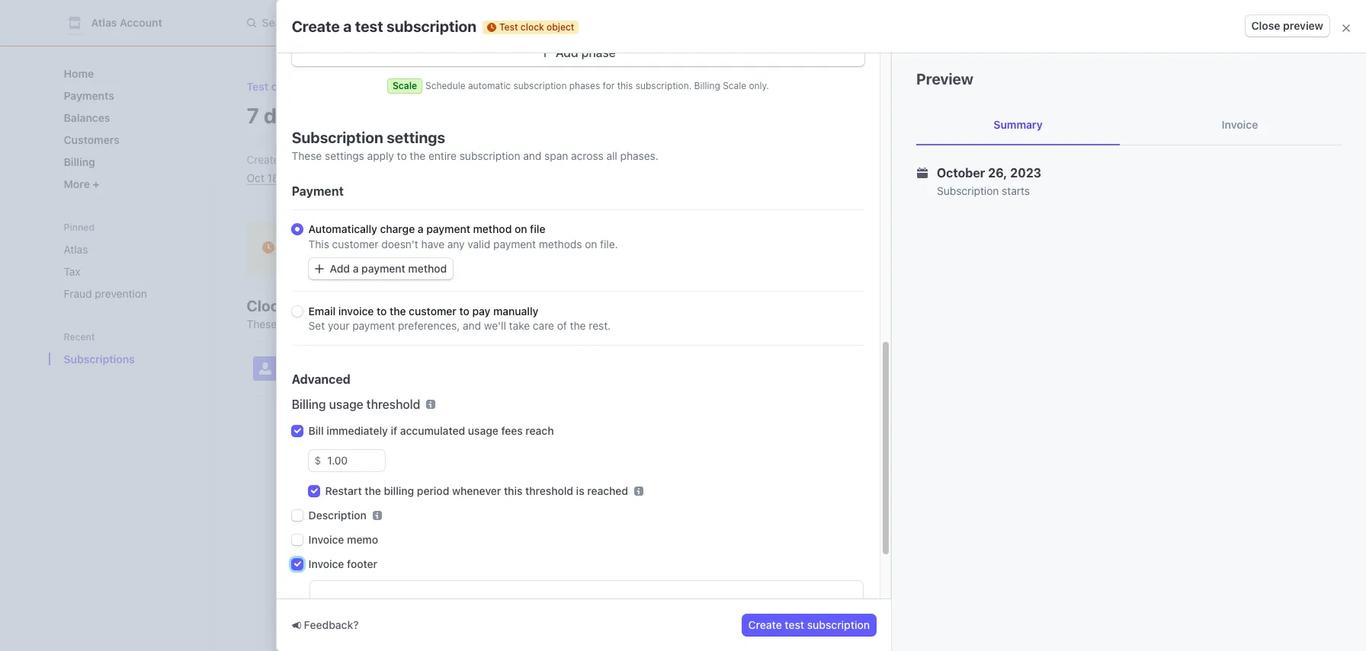Task type: locate. For each thing, give the bounding box(es) containing it.
test up 7
[[247, 80, 268, 93]]

30
[[341, 172, 354, 184]]

1 vertical spatial these
[[247, 318, 277, 331]]

these inside subscription settings these settings apply to the entire subscription and span across all phases.
[[292, 149, 322, 162]]

billing for billing usage threshold
[[292, 398, 326, 412]]

billing up bill
[[292, 398, 326, 412]]

2 vertical spatial invoice
[[308, 558, 344, 571]]

1 horizontal spatial settings
[[387, 129, 445, 146]]

0 vertical spatial method
[[473, 223, 512, 236]]

doesn't
[[381, 238, 418, 251]]

finish
[[1155, 109, 1185, 122]]

1 horizontal spatial time
[[390, 318, 412, 331]]

on left file
[[515, 223, 527, 236]]

2 horizontal spatial a
[[418, 223, 424, 236]]

2 vertical spatial billing
[[292, 398, 326, 412]]

invoice inside "link"
[[1222, 118, 1258, 131]]

test left object on the top
[[499, 21, 518, 32]]

billing up more
[[64, 156, 95, 168]]

payment
[[426, 223, 470, 236], [493, 238, 536, 251], [361, 262, 405, 275], [352, 319, 395, 332]]

2 horizontal spatial and
[[523, 149, 542, 162]]

1 vertical spatial add
[[330, 262, 350, 275]]

1 horizontal spatial create
[[748, 619, 782, 632]]

0 vertical spatial objects
[[291, 297, 344, 315]]

subscription left starts
[[937, 184, 999, 197]]

the
[[283, 242, 306, 255]]

span
[[544, 149, 568, 162]]

0 vertical spatial this
[[617, 80, 633, 91]]

atlas link
[[58, 237, 204, 262]]

object
[[547, 21, 574, 32]]

automatic
[[468, 80, 511, 91]]

0 vertical spatial billing
[[694, 80, 720, 91]]

and left existence
[[415, 318, 433, 331]]

create inside button
[[748, 619, 782, 632]]

subscription.
[[636, 80, 692, 91]]

clock for time
[[309, 242, 340, 255]]

None text field
[[321, 451, 385, 472]]

1 horizontal spatial test
[[785, 619, 804, 632]]

0 vertical spatial invoice
[[1222, 118, 1258, 131]]

immediately
[[326, 425, 388, 438]]

scale left only.
[[723, 80, 746, 91]]

1 horizontal spatial add
[[556, 46, 578, 59]]

pinned element
[[58, 237, 204, 306]]

pinned
[[64, 222, 95, 233]]

0 horizontal spatial 2023
[[284, 172, 310, 184]]

and inside email invoice to the customer to pay manually set your payment preferences, and we'll take care of the rest.
[[463, 319, 481, 332]]

2023 left at
[[458, 242, 490, 255]]

of left take
[[486, 318, 496, 331]]

1 vertical spatial this
[[499, 318, 516, 331]]

clock objects these objects are tied to the time and existence of this clock.
[[247, 297, 549, 331]]

7
[[247, 103, 259, 128]]

payment down invoice
[[352, 319, 395, 332]]

are
[[319, 318, 334, 331]]

usage
[[329, 398, 363, 412], [468, 425, 498, 438]]

1 vertical spatial method
[[408, 262, 447, 275]]

0 horizontal spatial subscription
[[292, 129, 383, 146]]

clock
[[247, 297, 287, 315]]

0 horizontal spatial these
[[247, 318, 277, 331]]

on up the "oct 18, 2023" button
[[289, 153, 301, 166]]

invoice for invoice memo
[[308, 534, 344, 547]]

phase
[[581, 46, 616, 59]]

advanced
[[292, 373, 350, 387]]

1 horizontal spatial october
[[937, 166, 985, 180]]

a right search at the left top of the page
[[343, 17, 352, 35]]

atlas inside button
[[91, 16, 117, 29]]

file.
[[600, 238, 618, 251]]

0 horizontal spatial scale
[[393, 80, 417, 91]]

1 horizontal spatial these
[[292, 149, 322, 162]]

subscription down trial
[[292, 129, 383, 146]]

close preview
[[1251, 19, 1323, 32]]

1 vertical spatial subscription
[[937, 184, 999, 197]]

payment up any
[[426, 223, 470, 236]]

and for clock objects
[[415, 318, 433, 331]]

0 vertical spatial october
[[937, 166, 985, 180]]

the left "billing"
[[365, 485, 381, 498]]

atlas down pinned
[[64, 243, 88, 256]]

the inside clock objects these objects are tied to the time and existence of this clock.
[[372, 318, 388, 331]]

atlas inside pinned element
[[64, 243, 88, 256]]

0 vertical spatial threshold
[[366, 398, 420, 412]]

0 horizontal spatial test
[[247, 80, 268, 93]]

this left clock.
[[499, 318, 516, 331]]

to right in
[[397, 149, 407, 162]]

more
[[64, 178, 93, 191]]

0 vertical spatial create
[[292, 17, 340, 35]]

payment down doesn't
[[361, 262, 405, 275]]

settings up entire
[[387, 129, 445, 146]]

add right svg image
[[330, 262, 350, 275]]

test
[[661, 47, 682, 56]]

objects
[[291, 297, 344, 315], [280, 318, 316, 331]]

0 horizontal spatial billing
[[64, 156, 95, 168]]

1 vertical spatial a
[[418, 223, 424, 236]]

restart
[[325, 485, 362, 498]]

1 vertical spatial 26,
[[436, 242, 456, 255]]

1 vertical spatial usage
[[468, 425, 498, 438]]

on inside created on oct 18, 2023
[[289, 153, 301, 166]]

0 horizontal spatial and
[[415, 318, 433, 331]]

1 horizontal spatial customer
[[409, 305, 457, 318]]

pay
[[472, 305, 490, 318]]

0 horizontal spatial threshold
[[366, 398, 420, 412]]

on
[[289, 153, 301, 166], [515, 223, 527, 236], [585, 238, 597, 251]]

invoice footer
[[308, 558, 377, 571]]

1 vertical spatial customer
[[409, 305, 457, 318]]

0 horizontal spatial 26,
[[436, 242, 456, 255]]

0 vertical spatial 26,
[[988, 166, 1007, 180]]

1 horizontal spatial on
[[515, 223, 527, 236]]

threshold
[[366, 398, 420, 412], [525, 485, 573, 498]]

settings
[[387, 129, 445, 146], [325, 149, 364, 162]]

accumulated
[[400, 425, 465, 438]]

customer up preferences,
[[409, 305, 457, 318]]

to inside clock objects these objects are tied to the time and existence of this clock.
[[359, 318, 369, 331]]

settings up 30
[[325, 149, 364, 162]]

scale left schedule
[[393, 80, 417, 91]]

clock left object on the top
[[521, 21, 544, 32]]

0 vertical spatial settings
[[387, 129, 445, 146]]

email invoice to the customer to pay manually set your payment preferences, and we'll take care of the rest.
[[308, 305, 611, 332]]

1 horizontal spatial of
[[557, 319, 567, 332]]

am
[[538, 242, 558, 255]]

customer down automatically in the left of the page
[[332, 238, 379, 251]]

1 horizontal spatial clock
[[521, 21, 544, 32]]

clock.
[[519, 318, 549, 331]]

a right svg image
[[353, 262, 359, 275]]

0 horizontal spatial clock
[[309, 242, 340, 255]]

time
[[343, 242, 369, 255], [390, 318, 412, 331]]

1 horizontal spatial 2023
[[458, 242, 490, 255]]

and left span
[[523, 149, 542, 162]]

clock up svg image
[[309, 242, 340, 255]]

these for subscription settings
[[292, 149, 322, 162]]

26, down automatically charge a payment method on file
[[436, 242, 456, 255]]

is left reached
[[576, 485, 584, 498]]

october down charge
[[385, 242, 433, 255]]

tab list
[[916, 105, 1342, 146]]

0 vertical spatial a
[[343, 17, 352, 35]]

2 vertical spatial a
[[353, 262, 359, 275]]

to
[[397, 149, 407, 162], [377, 305, 387, 318], [459, 305, 470, 318], [359, 318, 369, 331]]

0 horizontal spatial october
[[385, 242, 433, 255]]

this right for
[[617, 80, 633, 91]]

threshold up the if
[[366, 398, 420, 412]]

usage left fees
[[468, 425, 498, 438]]

of inside email invoice to the customer to pay manually set your payment preferences, and we'll take care of the rest.
[[557, 319, 567, 332]]

2 vertical spatial on
[[585, 238, 597, 251]]

on left the file.
[[585, 238, 597, 251]]

method down the clock time is october 26, 2023 at 5:00 am utc
[[408, 262, 447, 275]]

add inside button
[[330, 262, 350, 275]]

schedule
[[425, 80, 466, 91]]

invoice link
[[1138, 105, 1342, 145]]

0 vertical spatial clock
[[521, 21, 544, 32]]

method
[[473, 223, 512, 236], [408, 262, 447, 275]]

any
[[447, 238, 465, 251]]

customers
[[64, 133, 120, 146]]

1 horizontal spatial scale
[[723, 80, 746, 91]]

clocks
[[271, 80, 304, 93]]

0 horizontal spatial on
[[289, 153, 301, 166]]

0 vertical spatial test
[[499, 21, 518, 32]]

invoice right finish
[[1222, 118, 1258, 131]]

search
[[262, 16, 297, 29]]

0 horizontal spatial atlas
[[64, 243, 88, 256]]

subscription
[[387, 17, 477, 35], [513, 80, 567, 91], [460, 149, 520, 162], [807, 619, 870, 632]]

october
[[937, 166, 985, 180], [385, 242, 433, 255]]

clock
[[521, 21, 544, 32], [309, 242, 340, 255]]

invoice down description
[[308, 534, 344, 547]]

2 horizontal spatial 2023
[[1010, 166, 1042, 180]]

billing for billing link
[[64, 156, 95, 168]]

to right tied
[[359, 318, 369, 331]]

1 vertical spatial atlas
[[64, 243, 88, 256]]

is up add a payment method button
[[372, 242, 382, 255]]

add for add phase
[[556, 46, 578, 59]]

if
[[391, 425, 397, 438]]

billing inside core navigation links element
[[64, 156, 95, 168]]

the up preferences,
[[390, 305, 406, 318]]

existence
[[436, 318, 483, 331]]

1 horizontal spatial is
[[576, 485, 584, 498]]

add inside button
[[556, 46, 578, 59]]

billing down data
[[694, 80, 720, 91]]

a up have
[[418, 223, 424, 236]]

tax link
[[58, 259, 204, 284]]

1 horizontal spatial subscription
[[937, 184, 999, 197]]

in
[[380, 153, 388, 166]]

0 horizontal spatial a
[[343, 17, 352, 35]]

of
[[486, 318, 496, 331], [557, 319, 567, 332]]

invoice for invoice footer
[[308, 558, 344, 571]]

billing
[[694, 80, 720, 91], [64, 156, 95, 168], [292, 398, 326, 412]]

invoice down invoice memo
[[308, 558, 344, 571]]

0 vertical spatial atlas
[[91, 16, 117, 29]]

svg image
[[540, 48, 550, 57]]

26, up starts
[[988, 166, 1007, 180]]

a inside button
[[353, 262, 359, 275]]

the left rest.
[[570, 319, 586, 332]]

1 vertical spatial test
[[785, 619, 804, 632]]

manually
[[493, 305, 538, 318]]

payments
[[64, 89, 114, 102]]

1 horizontal spatial test
[[499, 21, 518, 32]]

core navigation links element
[[58, 61, 204, 197]]

2 horizontal spatial billing
[[694, 80, 720, 91]]

1 horizontal spatial and
[[463, 319, 481, 332]]

0 horizontal spatial add
[[330, 262, 350, 275]]

these down 'clock'
[[247, 318, 277, 331]]

0 vertical spatial test
[[355, 17, 383, 35]]

subscription inside subscription settings these settings apply to the entire subscription and span across all phases.
[[292, 129, 383, 146]]

0 vertical spatial on
[[289, 153, 301, 166]]

1 horizontal spatial 26,
[[988, 166, 1007, 180]]

usage up immediately at bottom
[[329, 398, 363, 412]]

objects left are
[[280, 318, 316, 331]]

1 vertical spatial invoice
[[308, 534, 344, 547]]

take
[[509, 319, 530, 332]]

threshold left reached
[[525, 485, 573, 498]]

time down automatically in the left of the page
[[343, 242, 369, 255]]

and down the pay
[[463, 319, 481, 332]]

atlas left the account
[[91, 16, 117, 29]]

2 scale from the left
[[723, 80, 746, 91]]

0 vertical spatial these
[[292, 149, 322, 162]]

subscriptions link
[[58, 347, 183, 372]]

of inside clock objects these objects are tied to the time and existence of this clock.
[[486, 318, 496, 331]]

time right invoice
[[390, 318, 412, 331]]

1 vertical spatial test
[[247, 80, 268, 93]]

and inside clock objects these objects are tied to the time and existence of this clock.
[[415, 318, 433, 331]]

add a payment method button
[[308, 258, 453, 280]]

invoice for invoice
[[1222, 118, 1258, 131]]

objects up the set on the left
[[291, 297, 344, 315]]

finish simulation
[[1155, 109, 1239, 122]]

2023 inside created on oct 18, 2023
[[284, 172, 310, 184]]

create for create a test subscription
[[292, 17, 340, 35]]

these
[[292, 149, 322, 162], [247, 318, 277, 331]]

0 horizontal spatial usage
[[329, 398, 363, 412]]

this
[[308, 238, 329, 251]]

the right tied
[[372, 318, 388, 331]]

0 vertical spatial is
[[372, 242, 382, 255]]

0 horizontal spatial create
[[292, 17, 340, 35]]

1 vertical spatial clock
[[309, 242, 340, 255]]

create
[[292, 17, 340, 35], [748, 619, 782, 632]]

1 horizontal spatial billing
[[292, 398, 326, 412]]

2023 up starts
[[1010, 166, 1042, 180]]

and inside subscription settings these settings apply to the entire subscription and span across all phases.
[[523, 149, 542, 162]]

fraud prevention
[[64, 287, 147, 300]]

these up the "oct 18, 2023" button
[[292, 149, 322, 162]]

1 vertical spatial billing
[[64, 156, 95, 168]]

tied
[[337, 318, 356, 331]]

this customer doesn't have any valid payment methods on file.
[[308, 238, 618, 251]]

method up valid
[[473, 223, 512, 236]]

1 vertical spatial on
[[515, 223, 527, 236]]

of right care
[[557, 319, 567, 332]]

1 vertical spatial create
[[748, 619, 782, 632]]

1 horizontal spatial a
[[353, 262, 359, 275]]

and
[[523, 149, 542, 162], [415, 318, 433, 331], [463, 319, 481, 332]]

0 horizontal spatial settings
[[325, 149, 364, 162]]

this right whenever
[[504, 485, 523, 498]]

trial
[[305, 103, 344, 128]]

atlas account button
[[64, 12, 178, 34]]

1 vertical spatial threshold
[[525, 485, 573, 498]]

add right svg icon
[[556, 46, 578, 59]]

test clocks
[[247, 80, 304, 93]]

1 horizontal spatial atlas
[[91, 16, 117, 29]]

these inside clock objects these objects are tied to the time and existence of this clock.
[[247, 318, 277, 331]]

0 vertical spatial add
[[556, 46, 578, 59]]

2 vertical spatial this
[[504, 485, 523, 498]]

0 horizontal spatial test
[[355, 17, 383, 35]]

1 vertical spatial is
[[576, 485, 584, 498]]

and for subscription settings
[[523, 149, 542, 162]]

2023 right 18, at the left of page
[[284, 172, 310, 184]]

0 horizontal spatial of
[[486, 318, 496, 331]]

0 vertical spatial subscription
[[292, 129, 383, 146]]

create test subscription
[[748, 619, 870, 632]]

day
[[264, 103, 300, 128]]

october down summary link
[[937, 166, 985, 180]]

subscription inside october 26, 2023 subscription starts
[[937, 184, 999, 197]]

footer
[[347, 558, 377, 571]]

0 horizontal spatial method
[[408, 262, 447, 275]]

test data
[[661, 47, 705, 56]]

to inside subscription settings these settings apply to the entire subscription and span across all phases.
[[397, 149, 407, 162]]

the left entire
[[410, 149, 426, 162]]

schedule automatic subscription phases for this subscription. billing scale only.
[[425, 80, 769, 91]]



Task type: describe. For each thing, give the bounding box(es) containing it.
to right invoice
[[377, 305, 387, 318]]

2023 inside october 26, 2023 subscription starts
[[1010, 166, 1042, 180]]

bibbybib@gmail.com
[[286, 370, 389, 383]]

summary link
[[916, 105, 1120, 145]]

subscription settings these settings apply to the entire subscription and span across all phases.
[[292, 129, 659, 162]]

subscription inside subscription settings these settings apply to the entire subscription and span across all phases.
[[460, 149, 520, 162]]

$ button
[[308, 451, 321, 472]]

26, inside october 26, 2023 subscription starts
[[988, 166, 1007, 180]]

billing usage threshold
[[292, 398, 420, 412]]

reached
[[587, 485, 628, 498]]

add phase button
[[292, 39, 865, 66]]

fraud
[[64, 287, 92, 300]]

1 scale from the left
[[393, 80, 417, 91]]

automatically charge a payment method on file
[[308, 223, 545, 236]]

test for test clock object
[[499, 21, 518, 32]]

this for for
[[617, 80, 633, 91]]

across
[[571, 149, 604, 162]]

data
[[684, 47, 705, 56]]

description
[[308, 509, 367, 522]]

entire
[[428, 149, 457, 162]]

customer inside email invoice to the customer to pay manually set your payment preferences, and we'll take care of the rest.
[[409, 305, 457, 318]]

bibbybib@gmail.com link
[[241, 345, 743, 393]]

reach
[[526, 425, 554, 438]]

atlas for atlas
[[64, 243, 88, 256]]

bill immediately if accumulated usage fees reach
[[308, 425, 554, 438]]

test for test clocks
[[247, 80, 268, 93]]

2 horizontal spatial on
[[585, 238, 597, 251]]

valid
[[468, 238, 490, 251]]

1 horizontal spatial method
[[473, 223, 512, 236]]

test clock object
[[499, 21, 574, 32]]

5:00
[[507, 242, 535, 255]]

this for whenever
[[504, 485, 523, 498]]

atlas for atlas account
[[91, 16, 117, 29]]

close
[[1251, 19, 1280, 32]]

home
[[64, 67, 94, 80]]

billing
[[384, 485, 414, 498]]

fees
[[501, 425, 523, 438]]

these for clock objects
[[247, 318, 277, 331]]

balances
[[64, 111, 110, 124]]

0 vertical spatial customer
[[332, 238, 379, 251]]

create for create test subscription
[[748, 619, 782, 632]]

30 days
[[341, 172, 380, 184]]

payment
[[292, 184, 344, 198]]

0 vertical spatial time
[[343, 242, 369, 255]]

method inside add a payment method button
[[408, 262, 447, 275]]

1 vertical spatial objects
[[280, 318, 316, 331]]

restart the billing period whenever this threshold is reached
[[325, 485, 628, 498]]

create a test subscription
[[292, 17, 477, 35]]

tab list containing summary
[[916, 105, 1342, 146]]

invoice
[[338, 305, 374, 318]]

a for payment
[[353, 262, 359, 275]]

subscription inside button
[[807, 619, 870, 632]]

oct 18, 2023 button
[[247, 171, 310, 186]]

apply
[[367, 149, 394, 162]]

your
[[328, 319, 350, 332]]

test clocks link
[[247, 80, 304, 93]]

care
[[533, 319, 554, 332]]

clock for object
[[521, 21, 544, 32]]

1 horizontal spatial threshold
[[525, 485, 573, 498]]

fraud prevention link
[[58, 281, 204, 306]]

october inside october 26, 2023 subscription starts
[[937, 166, 985, 180]]

time inside clock objects these objects are tied to the time and existence of this clock.
[[390, 318, 412, 331]]

Search search field
[[237, 9, 667, 37]]

the clock time is october 26, 2023 at 5:00 am utc
[[283, 242, 586, 255]]

add a payment method
[[330, 262, 447, 275]]

feedback? button
[[292, 618, 359, 634]]

period
[[417, 485, 449, 498]]

home link
[[58, 61, 204, 86]]

pinned navigation links element
[[58, 221, 204, 306]]

starts
[[1002, 184, 1030, 197]]

expires
[[341, 153, 377, 166]]

a for test
[[343, 17, 352, 35]]

set
[[308, 319, 325, 332]]

summary
[[994, 118, 1043, 131]]

atlas account
[[91, 16, 162, 29]]

payment down file
[[493, 238, 536, 251]]

1 horizontal spatial usage
[[468, 425, 498, 438]]

payments link
[[58, 83, 204, 108]]

$
[[315, 454, 321, 467]]

to left the pay
[[459, 305, 470, 318]]

0 horizontal spatial is
[[372, 242, 382, 255]]

phases.
[[620, 149, 659, 162]]

subscriptions
[[64, 353, 135, 366]]

balances link
[[58, 105, 204, 130]]

file
[[530, 223, 545, 236]]

svg image
[[315, 265, 324, 274]]

the inside subscription settings these settings apply to the entire subscription and span across all phases.
[[410, 149, 426, 162]]

have
[[421, 238, 445, 251]]

0 vertical spatial usage
[[329, 398, 363, 412]]

account
[[120, 16, 162, 29]]

1 vertical spatial october
[[385, 242, 433, 255]]

1 vertical spatial settings
[[325, 149, 364, 162]]

memo
[[347, 534, 378, 547]]

recent navigation links element
[[48, 331, 216, 372]]

all
[[606, 149, 617, 162]]

rest.
[[589, 319, 611, 332]]

18,
[[267, 172, 282, 184]]

finish simulation button
[[1149, 105, 1245, 126]]

preview
[[1283, 19, 1323, 32]]

test inside button
[[785, 619, 804, 632]]

this inside clock objects these objects are tied to the time and existence of this clock.
[[499, 318, 516, 331]]

payment inside button
[[361, 262, 405, 275]]

payment inside email invoice to the customer to pay manually set your payment preferences, and we'll take care of the rest.
[[352, 319, 395, 332]]

more button
[[58, 172, 204, 197]]

recent
[[64, 332, 95, 343]]

add for add a payment method
[[330, 262, 350, 275]]

7 day trial
[[247, 103, 344, 128]]

methods
[[539, 238, 582, 251]]

customers link
[[58, 127, 204, 152]]

automatically
[[308, 223, 377, 236]]

billing link
[[58, 149, 204, 175]]

oct
[[247, 172, 264, 184]]

add phase
[[556, 46, 616, 59]]

bill
[[308, 425, 324, 438]]

preferences,
[[398, 319, 460, 332]]



Task type: vqa. For each thing, say whether or not it's contained in the screenshot.
This
yes



